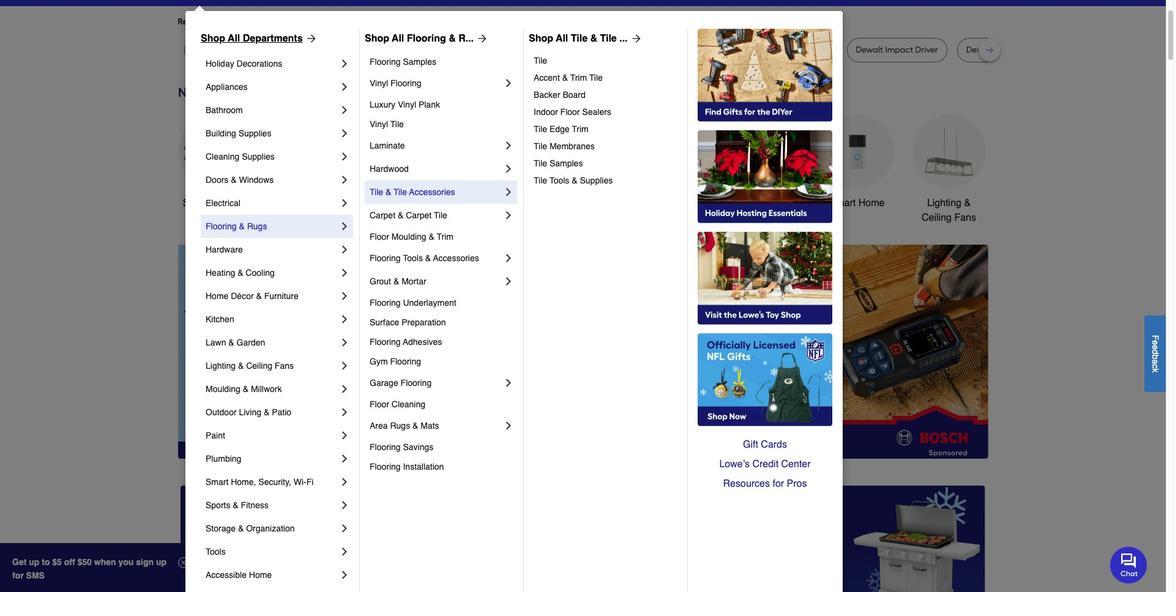 Task type: locate. For each thing, give the bounding box(es) containing it.
accessories down hardwood link
[[409, 187, 455, 197]]

vinyl up luxury
[[370, 78, 388, 88]]

0 horizontal spatial lighting
[[206, 361, 236, 371]]

0 vertical spatial accessories
[[409, 187, 455, 197]]

2 horizontal spatial driver
[[916, 45, 939, 55]]

0 horizontal spatial set
[[447, 45, 460, 55]]

hardwood link
[[370, 157, 503, 181]]

1 horizontal spatial ceiling
[[922, 212, 952, 223]]

2 bit from the left
[[435, 45, 445, 55]]

1 vertical spatial decorations
[[464, 212, 516, 223]]

deals
[[221, 198, 246, 209]]

3 driver from the left
[[916, 45, 939, 55]]

laminate
[[370, 141, 405, 151]]

appliances
[[206, 82, 248, 92]]

supplies down tile samples link
[[580, 176, 613, 186]]

chevron right image for plumbing
[[339, 453, 351, 465]]

1 vertical spatial lighting & ceiling fans
[[206, 361, 294, 371]]

decorations
[[237, 59, 282, 69], [464, 212, 516, 223]]

flooring tools & accessories link
[[370, 247, 503, 270]]

2 horizontal spatial shop
[[529, 33, 554, 44]]

1 horizontal spatial shop
[[365, 33, 389, 44]]

home for smart home
[[859, 198, 885, 209]]

& inside outdoor tools & equipment
[[702, 198, 709, 209]]

smart inside smart home link
[[830, 198, 856, 209]]

outdoor for outdoor living & patio
[[206, 408, 237, 418]]

hardware
[[206, 245, 243, 255]]

flooring tools & accessories
[[370, 254, 479, 263]]

arrow right image inside shop all tile & tile ... link
[[628, 32, 643, 45]]

for left pros
[[773, 479, 785, 490]]

tile link
[[534, 52, 679, 69]]

shop down recommended
[[201, 33, 225, 44]]

1 shop from the left
[[201, 33, 225, 44]]

smart
[[830, 198, 856, 209], [206, 478, 229, 487]]

1 e from the top
[[1151, 340, 1161, 345]]

2 driver from the left
[[805, 45, 828, 55]]

scroll to item #2 element
[[659, 436, 691, 443]]

2 vertical spatial floor
[[370, 400, 389, 410]]

1 vertical spatial supplies
[[242, 152, 275, 162]]

1 horizontal spatial you
[[398, 17, 413, 27]]

cleaning up area rugs & mats
[[392, 400, 426, 410]]

floor down board
[[561, 107, 580, 117]]

electrical
[[206, 198, 241, 208]]

kitchen link
[[206, 308, 339, 331]]

furniture
[[264, 291, 299, 301]]

1 horizontal spatial cleaning
[[392, 400, 426, 410]]

all down recommended searches for you
[[228, 33, 240, 44]]

& inside lighting & ceiling fans
[[965, 198, 971, 209]]

floor up area
[[370, 400, 389, 410]]

2 horizontal spatial impact
[[886, 45, 914, 55]]

decorations down christmas
[[464, 212, 516, 223]]

1 horizontal spatial arrow right image
[[628, 32, 643, 45]]

tools up equipment
[[677, 198, 700, 209]]

membranes
[[550, 141, 595, 151]]

organization
[[246, 524, 295, 534]]

0 vertical spatial outdoor
[[639, 198, 674, 209]]

when
[[94, 558, 116, 568]]

flooring underlayment
[[370, 298, 457, 308]]

chevron right image for hardwood
[[503, 163, 515, 175]]

driver
[[518, 45, 541, 55], [805, 45, 828, 55], [916, 45, 939, 55]]

vinyl
[[370, 78, 388, 88], [398, 100, 416, 110], [370, 119, 388, 129]]

tile up floor moulding & trim link
[[434, 211, 448, 220]]

gym flooring
[[370, 357, 421, 367]]

chevron right image for tile & tile accessories
[[503, 186, 515, 198]]

2 horizontal spatial drill
[[996, 45, 1011, 55]]

vinyl left the plank
[[398, 100, 416, 110]]

3 bit from the left
[[543, 45, 553, 55]]

home inside smart home link
[[859, 198, 885, 209]]

windows
[[239, 175, 274, 185]]

recommended searches for you heading
[[178, 16, 989, 28]]

0 horizontal spatial lighting & ceiling fans link
[[206, 355, 339, 378]]

chevron right image for carpet & carpet tile
[[503, 209, 515, 222]]

mortar
[[402, 277, 427, 287]]

you for more suggestions for you
[[398, 17, 413, 27]]

center
[[782, 459, 811, 470]]

1 vertical spatial moulding
[[206, 385, 241, 394]]

tile down tile samples
[[534, 176, 547, 186]]

decorations down shop all departments link
[[237, 59, 282, 69]]

chevron right image for bathroom
[[339, 104, 351, 116]]

chevron right image
[[503, 77, 515, 89], [503, 140, 515, 152], [503, 163, 515, 175], [339, 174, 351, 186], [503, 209, 515, 222], [339, 244, 351, 256], [339, 267, 351, 279], [503, 276, 515, 288], [339, 290, 351, 303], [339, 314, 351, 326], [339, 337, 351, 349], [339, 383, 351, 396], [339, 407, 351, 419], [339, 430, 351, 442], [339, 476, 351, 489], [339, 546, 351, 558]]

& inside heating & cooling link
[[238, 268, 243, 278]]

sports & fitness link
[[206, 494, 339, 517]]

lawn
[[206, 338, 226, 348]]

2 you from the left
[[398, 17, 413, 27]]

3 drill from the left
[[996, 45, 1011, 55]]

4 dewalt from the left
[[856, 45, 884, 55]]

0 horizontal spatial carpet
[[370, 211, 396, 220]]

recommended
[[178, 17, 237, 27]]

1 vertical spatial floor
[[370, 232, 389, 242]]

0 horizontal spatial drill
[[351, 45, 366, 55]]

& inside accent & trim tile link
[[563, 73, 568, 83]]

1 horizontal spatial lighting
[[928, 198, 962, 209]]

dewalt drill
[[703, 45, 747, 55]]

& inside tile tools & supplies link
[[572, 176, 578, 186]]

0 horizontal spatial impact
[[488, 45, 516, 55]]

decorations inside "holiday decorations" link
[[237, 59, 282, 69]]

rugs right area
[[390, 421, 410, 431]]

samples down 'dewalt bit set'
[[403, 57, 437, 67]]

set
[[447, 45, 460, 55], [1025, 45, 1037, 55]]

paint link
[[206, 424, 339, 448]]

rugs
[[247, 222, 267, 231], [390, 421, 410, 431]]

drill
[[351, 45, 366, 55], [733, 45, 747, 55], [996, 45, 1011, 55]]

sports
[[206, 501, 231, 511]]

outdoor tools & equipment
[[639, 198, 709, 223]]

1 horizontal spatial up
[[156, 558, 167, 568]]

all right shop
[[208, 198, 219, 209]]

accessories down floor moulding & trim link
[[433, 254, 479, 263]]

shop all departments
[[201, 33, 303, 44]]

chevron right image for area rugs & mats
[[503, 420, 515, 432]]

1 horizontal spatial set
[[1025, 45, 1037, 55]]

tile down the hardwood
[[370, 187, 383, 197]]

1 horizontal spatial outdoor
[[639, 198, 674, 209]]

new deals every day during 25 days of deals image
[[178, 82, 989, 103]]

1 vertical spatial bathroom
[[745, 198, 787, 209]]

appliances link
[[206, 75, 339, 99]]

all for tile
[[556, 33, 568, 44]]

find gifts for the diyer. image
[[698, 29, 833, 122]]

1 vertical spatial samples
[[550, 159, 583, 168]]

impact for impact driver
[[775, 45, 803, 55]]

shop up impact driver bit on the left
[[529, 33, 554, 44]]

2 vertical spatial home
[[249, 571, 272, 581]]

samples for flooring samples
[[403, 57, 437, 67]]

chevron right image for home décor & furniture
[[339, 290, 351, 303]]

shop down more suggestions for you link
[[365, 33, 389, 44]]

driver for impact driver
[[805, 45, 828, 55]]

4 bit from the left
[[1013, 45, 1023, 55]]

supplies up cleaning supplies
[[239, 129, 272, 138]]

heating & cooling link
[[206, 261, 339, 285]]

1 drill from the left
[[351, 45, 366, 55]]

outdoor inside outdoor tools & equipment
[[639, 198, 674, 209]]

1 horizontal spatial rugs
[[390, 421, 410, 431]]

2 drill from the left
[[733, 45, 747, 55]]

samples down the 'tile membranes'
[[550, 159, 583, 168]]

2 dewalt from the left
[[406, 45, 433, 55]]

0 vertical spatial supplies
[[239, 129, 272, 138]]

for up departments on the left top
[[276, 17, 287, 27]]

chevron right image for flooring tools & accessories
[[503, 252, 515, 265]]

2 horizontal spatial home
[[859, 198, 885, 209]]

0 vertical spatial floor
[[561, 107, 580, 117]]

flooring samples link
[[370, 52, 515, 72]]

trim
[[571, 73, 587, 83], [572, 124, 589, 134], [437, 232, 454, 242]]

0 horizontal spatial home
[[206, 291, 229, 301]]

heating & cooling
[[206, 268, 275, 278]]

impact
[[488, 45, 516, 55], [775, 45, 803, 55], [886, 45, 914, 55]]

0 horizontal spatial outdoor
[[206, 408, 237, 418]]

outdoor up paint
[[206, 408, 237, 418]]

1 horizontal spatial driver
[[805, 45, 828, 55]]

0 vertical spatial smart
[[830, 198, 856, 209]]

5 dewalt from the left
[[967, 45, 994, 55]]

equipment
[[650, 212, 697, 223]]

floor for floor moulding & trim
[[370, 232, 389, 242]]

1 dewalt from the left
[[322, 45, 349, 55]]

1 vertical spatial accessories
[[433, 254, 479, 263]]

2 shop from the left
[[365, 33, 389, 44]]

shop all deals link
[[178, 115, 251, 211]]

3 shop from the left
[[529, 33, 554, 44]]

1 impact from the left
[[488, 45, 516, 55]]

chevron right image for laminate
[[503, 140, 515, 152]]

0 vertical spatial bathroom
[[206, 105, 243, 115]]

e up b
[[1151, 345, 1161, 350]]

luxury vinyl plank link
[[370, 95, 515, 115]]

you up shop all flooring & r...
[[398, 17, 413, 27]]

1 vertical spatial trim
[[572, 124, 589, 134]]

trim up board
[[571, 73, 587, 83]]

lighting inside lighting & ceiling fans
[[928, 198, 962, 209]]

up right "sign"
[[156, 558, 167, 568]]

accent
[[534, 73, 560, 83]]

trim down indoor floor sealers
[[572, 124, 589, 134]]

0 horizontal spatial cleaning
[[206, 152, 240, 162]]

chevron right image for tools
[[339, 546, 351, 558]]

1 vertical spatial cleaning
[[392, 400, 426, 410]]

& inside lawn & garden link
[[229, 338, 234, 348]]

0 vertical spatial rugs
[[247, 222, 267, 231]]

0 vertical spatial samples
[[403, 57, 437, 67]]

arrow right image
[[474, 32, 489, 45], [628, 32, 643, 45], [966, 352, 978, 364]]

floor down carpet & carpet tile
[[370, 232, 389, 242]]

2 up from the left
[[156, 558, 167, 568]]

shop all departments link
[[201, 31, 318, 46]]

building supplies
[[206, 129, 272, 138]]

0 horizontal spatial arrow right image
[[474, 32, 489, 45]]

flooring up 'dewalt bit set'
[[407, 33, 446, 44]]

0 horizontal spatial driver
[[518, 45, 541, 55]]

decorations inside christmas decorations link
[[464, 212, 516, 223]]

home décor & furniture link
[[206, 285, 339, 308]]

chevron right image for vinyl flooring
[[503, 77, 515, 89]]

0 vertical spatial lighting & ceiling fans
[[922, 198, 977, 223]]

chevron right image for doors & windows
[[339, 174, 351, 186]]

all for flooring
[[392, 33, 404, 44]]

1 horizontal spatial smart
[[830, 198, 856, 209]]

chevron right image for grout & mortar
[[503, 276, 515, 288]]

1 horizontal spatial lighting & ceiling fans
[[922, 198, 977, 223]]

tools inside outdoor tools & equipment
[[677, 198, 700, 209]]

shop all deals
[[183, 198, 246, 209]]

1 bit from the left
[[368, 45, 378, 55]]

1 up from the left
[[29, 558, 39, 568]]

0 horizontal spatial tools link
[[206, 541, 339, 564]]

kitchen
[[206, 315, 234, 325]]

trim up flooring tools & accessories link
[[437, 232, 454, 242]]

1 vertical spatial fans
[[275, 361, 294, 371]]

1 driver from the left
[[518, 45, 541, 55]]

resources for pros link
[[698, 475, 833, 494]]

all down recommended searches for you heading
[[556, 33, 568, 44]]

supplies for cleaning supplies
[[242, 152, 275, 162]]

backer board link
[[534, 86, 679, 103]]

$50
[[77, 558, 92, 568]]

0 horizontal spatial moulding
[[206, 385, 241, 394]]

0 vertical spatial moulding
[[392, 232, 427, 242]]

1 vertical spatial lighting & ceiling fans link
[[206, 355, 339, 378]]

dewalt for dewalt drill bit
[[322, 45, 349, 55]]

0 vertical spatial lighting & ceiling fans link
[[913, 115, 986, 225]]

1 horizontal spatial decorations
[[464, 212, 516, 223]]

moulding up outdoor living & patio
[[206, 385, 241, 394]]

you up arrow right icon
[[289, 17, 304, 27]]

all for departments
[[228, 33, 240, 44]]

tile down the 'tile membranes'
[[534, 159, 547, 168]]

arrow right image inside shop all flooring & r... link
[[474, 32, 489, 45]]

chevron right image for electrical
[[339, 197, 351, 209]]

& inside home décor & furniture link
[[256, 291, 262, 301]]

gym
[[370, 357, 388, 367]]

flooring up luxury vinyl plank
[[391, 78, 422, 88]]

& inside tile & tile accessories link
[[386, 187, 391, 197]]

1 vertical spatial smart
[[206, 478, 229, 487]]

0 vertical spatial tools link
[[362, 115, 435, 211]]

0 vertical spatial trim
[[571, 73, 587, 83]]

0 horizontal spatial samples
[[403, 57, 437, 67]]

1 horizontal spatial moulding
[[392, 232, 427, 242]]

tools down the storage
[[206, 547, 226, 557]]

all up flooring samples
[[392, 33, 404, 44]]

0 horizontal spatial ceiling
[[246, 361, 272, 371]]

flooring down flooring adhesives
[[390, 357, 421, 367]]

e up the d
[[1151, 340, 1161, 345]]

supplies
[[239, 129, 272, 138], [242, 152, 275, 162], [580, 176, 613, 186]]

sign
[[136, 558, 154, 568]]

2 vertical spatial vinyl
[[370, 119, 388, 129]]

rugs down electrical link
[[247, 222, 267, 231]]

area rugs & mats
[[370, 421, 439, 431]]

tools inside tile tools & supplies link
[[550, 176, 570, 186]]

0 vertical spatial fans
[[955, 212, 977, 223]]

0 vertical spatial home
[[859, 198, 885, 209]]

smart inside smart home, security, wi-fi link
[[206, 478, 229, 487]]

up left 'to' at left bottom
[[29, 558, 39, 568]]

more
[[313, 17, 333, 27]]

savings
[[403, 443, 434, 453]]

area
[[370, 421, 388, 431]]

tools for flooring tools & accessories
[[403, 254, 423, 263]]

2 impact from the left
[[775, 45, 803, 55]]

& inside the storage & organization link
[[238, 524, 244, 534]]

building
[[206, 129, 236, 138]]

dewalt for dewalt drill bit set
[[967, 45, 994, 55]]

1 vertical spatial rugs
[[390, 421, 410, 431]]

vinyl down luxury
[[370, 119, 388, 129]]

flooring down electrical
[[206, 222, 237, 231]]

fans
[[955, 212, 977, 223], [275, 361, 294, 371]]

all for deals
[[208, 198, 219, 209]]

bit for dewalt drill bit
[[368, 45, 378, 55]]

trim for &
[[571, 73, 587, 83]]

1 horizontal spatial home
[[249, 571, 272, 581]]

1 horizontal spatial drill
[[733, 45, 747, 55]]

garage
[[370, 378, 398, 388]]

1 horizontal spatial samples
[[550, 159, 583, 168]]

1 vertical spatial lighting
[[206, 361, 236, 371]]

tile up tile samples
[[534, 141, 547, 151]]

outdoor up equipment
[[639, 198, 674, 209]]

flooring up grout
[[370, 254, 401, 263]]

flooring underlayment link
[[370, 293, 515, 313]]

1 you from the left
[[289, 17, 304, 27]]

outdoor living & patio link
[[206, 401, 339, 424]]

grout & mortar link
[[370, 270, 503, 293]]

plumbing
[[206, 454, 241, 464]]

for right suggestions on the top of the page
[[385, 17, 396, 27]]

1 carpet from the left
[[370, 211, 396, 220]]

None search field
[[456, 0, 791, 8]]

tile samples
[[534, 159, 583, 168]]

1 vertical spatial home
[[206, 291, 229, 301]]

cleaning down building
[[206, 152, 240, 162]]

décor
[[231, 291, 254, 301]]

& inside grout & mortar link
[[394, 277, 399, 287]]

home inside accessible home link
[[249, 571, 272, 581]]

0 vertical spatial vinyl
[[370, 78, 388, 88]]

chevron right image for flooring & rugs
[[339, 220, 351, 233]]

lighting & ceiling fans link
[[913, 115, 986, 225], [206, 355, 339, 378]]

carpet & carpet tile
[[370, 211, 448, 220]]

chevron right image for accessible home
[[339, 569, 351, 582]]

for down get
[[12, 571, 24, 581]]

0 horizontal spatial you
[[289, 17, 304, 27]]

storage & organization
[[206, 524, 295, 534]]

0 horizontal spatial rugs
[[247, 222, 267, 231]]

holiday hosting essentials. image
[[698, 130, 833, 224]]

chevron right image
[[339, 58, 351, 70], [339, 81, 351, 93], [339, 104, 351, 116], [339, 127, 351, 140], [339, 151, 351, 163], [503, 186, 515, 198], [339, 197, 351, 209], [339, 220, 351, 233], [503, 252, 515, 265], [339, 360, 351, 372], [503, 377, 515, 389], [503, 420, 515, 432], [339, 453, 351, 465], [339, 500, 351, 512], [339, 523, 351, 535], [339, 569, 351, 582]]

drill for dewalt drill bit set
[[996, 45, 1011, 55]]

tools down tile samples
[[550, 176, 570, 186]]

0 vertical spatial lighting
[[928, 198, 962, 209]]

plank
[[419, 100, 440, 110]]

0 horizontal spatial decorations
[[237, 59, 282, 69]]

tile
[[571, 33, 588, 44], [600, 33, 617, 44], [534, 56, 547, 66], [590, 73, 603, 83], [391, 119, 404, 129], [534, 124, 547, 134], [534, 141, 547, 151], [534, 159, 547, 168], [534, 176, 547, 186], [370, 187, 383, 197], [394, 187, 407, 197], [434, 211, 448, 220]]

arrow right image for shop all tile & tile ...
[[628, 32, 643, 45]]

smart home
[[830, 198, 885, 209]]

tile & tile accessories
[[370, 187, 455, 197]]

tools for tile tools & supplies
[[550, 176, 570, 186]]

dewalt
[[322, 45, 349, 55], [406, 45, 433, 55], [703, 45, 731, 55], [856, 45, 884, 55], [967, 45, 994, 55]]

up
[[29, 558, 39, 568], [156, 558, 167, 568]]

0 horizontal spatial fans
[[275, 361, 294, 371]]

supplies up windows
[[242, 152, 275, 162]]

building supplies link
[[206, 122, 339, 145]]

flooring up vinyl flooring
[[370, 57, 401, 67]]

vinyl for vinyl flooring
[[370, 78, 388, 88]]

accessories
[[409, 187, 455, 197], [433, 254, 479, 263]]

tools for outdoor tools & equipment
[[677, 198, 700, 209]]

2 carpet from the left
[[406, 211, 432, 220]]

tile down recommended searches for you heading
[[571, 33, 588, 44]]

0 horizontal spatial shop
[[201, 33, 225, 44]]

tools down the floor moulding & trim
[[403, 254, 423, 263]]

tools inside flooring tools & accessories link
[[403, 254, 423, 263]]

& inside flooring & rugs link
[[239, 222, 245, 231]]

moulding down carpet & carpet tile
[[392, 232, 427, 242]]

0 horizontal spatial up
[[29, 558, 39, 568]]

dewalt for dewalt bit set
[[406, 45, 433, 55]]

tile edge trim
[[534, 124, 589, 134]]

vinyl inside 'link'
[[370, 78, 388, 88]]

0 vertical spatial decorations
[[237, 59, 282, 69]]

1 horizontal spatial carpet
[[406, 211, 432, 220]]

1 vertical spatial outdoor
[[206, 408, 237, 418]]

0 horizontal spatial smart
[[206, 478, 229, 487]]

departments
[[243, 33, 303, 44]]

3 dewalt from the left
[[703, 45, 731, 55]]



Task type: describe. For each thing, give the bounding box(es) containing it.
3 impact from the left
[[886, 45, 914, 55]]

chevron right image for hardware
[[339, 244, 351, 256]]

arrow right image for shop all flooring & r...
[[474, 32, 489, 45]]

0 horizontal spatial bathroom link
[[206, 99, 339, 122]]

f e e d b a c k button
[[1145, 316, 1167, 392]]

up to 30 percent off select grills and accessories. image
[[731, 486, 986, 593]]

2 e from the top
[[1151, 345, 1161, 350]]

a
[[1151, 359, 1161, 364]]

decorations for christmas
[[464, 212, 516, 223]]

electrical link
[[206, 192, 339, 215]]

gift
[[743, 440, 759, 451]]

chevron right image for garage flooring
[[503, 377, 515, 389]]

0 vertical spatial ceiling
[[922, 212, 952, 223]]

garage flooring
[[370, 378, 432, 388]]

c
[[1151, 364, 1161, 369]]

flooring down arrow left image
[[401, 378, 432, 388]]

security,
[[259, 478, 291, 487]]

& inside moulding & millwork link
[[243, 385, 249, 394]]

fitness
[[241, 501, 269, 511]]

backer board
[[534, 90, 586, 100]]

chevron right image for building supplies
[[339, 127, 351, 140]]

2 set from the left
[[1025, 45, 1037, 55]]

1 horizontal spatial fans
[[955, 212, 977, 223]]

grout
[[370, 277, 391, 287]]

drill for dewalt drill bit
[[351, 45, 366, 55]]

1 vertical spatial vinyl
[[398, 100, 416, 110]]

up to 35 percent off select small appliances. image
[[455, 486, 711, 593]]

flooring inside 'link'
[[391, 78, 422, 88]]

& inside area rugs & mats link
[[413, 421, 418, 431]]

indoor floor sealers
[[534, 107, 612, 117]]

chevron right image for paint
[[339, 430, 351, 442]]

shop for shop all departments
[[201, 33, 225, 44]]

shop all flooring & r... link
[[365, 31, 489, 46]]

accessories for tile & tile accessories
[[409, 187, 455, 197]]

credit
[[753, 459, 779, 470]]

you for recommended searches for you
[[289, 17, 304, 27]]

chevron right image for cleaning supplies
[[339, 151, 351, 163]]

officially licensed n f l gifts. shop now. image
[[698, 334, 833, 427]]

& inside floor moulding & trim link
[[429, 232, 435, 242]]

decorations for holiday
[[237, 59, 282, 69]]

flooring adhesives link
[[370, 333, 515, 352]]

& inside outdoor living & patio link
[[264, 408, 270, 418]]

chevron right image for smart home, security, wi-fi
[[339, 476, 351, 489]]

home inside home décor & furniture link
[[206, 291, 229, 301]]

1 horizontal spatial bathroom
[[745, 198, 787, 209]]

visit the lowe's toy shop. image
[[698, 232, 833, 325]]

gift cards link
[[698, 435, 833, 455]]

drill for dewalt drill
[[733, 45, 747, 55]]

accent & trim tile link
[[534, 69, 679, 86]]

2 vertical spatial trim
[[437, 232, 454, 242]]

carpet & carpet tile link
[[370, 204, 503, 227]]

flooring samples
[[370, 57, 437, 67]]

f e e d b a c k
[[1151, 335, 1161, 373]]

heating
[[206, 268, 235, 278]]

supplies for building supplies
[[239, 129, 272, 138]]

floor cleaning
[[370, 400, 426, 410]]

cleaning supplies
[[206, 152, 275, 162]]

accessible home
[[206, 571, 272, 581]]

flooring adhesives
[[370, 337, 442, 347]]

vinyl tile link
[[370, 115, 515, 134]]

moulding & millwork link
[[206, 378, 339, 401]]

arrow right image
[[303, 32, 318, 45]]

recommended searches for you
[[178, 17, 304, 27]]

chat invite button image
[[1111, 547, 1148, 584]]

home décor & furniture
[[206, 291, 299, 301]]

flooring down surface on the left bottom of the page
[[370, 337, 401, 347]]

1 vertical spatial tools link
[[206, 541, 339, 564]]

indoor
[[534, 107, 558, 117]]

2 horizontal spatial arrow right image
[[966, 352, 978, 364]]

& inside flooring tools & accessories link
[[425, 254, 431, 263]]

shop for shop all tile & tile ...
[[529, 33, 554, 44]]

surface preparation
[[370, 318, 446, 328]]

tile down luxury vinyl plank
[[391, 119, 404, 129]]

doors & windows link
[[206, 168, 339, 192]]

& inside sports & fitness link
[[233, 501, 239, 511]]

chevron right image for kitchen
[[339, 314, 351, 326]]

sms
[[26, 571, 45, 581]]

storage & organization link
[[206, 517, 339, 541]]

shop these last-minute gifts. $99 or less. quantities are limited and won't last. image
[[178, 245, 376, 459]]

vinyl tile
[[370, 119, 404, 129]]

& inside doors & windows link
[[231, 175, 237, 185]]

dewalt drill bit set
[[967, 45, 1037, 55]]

0 horizontal spatial bathroom
[[206, 105, 243, 115]]

1 set from the left
[[447, 45, 460, 55]]

shop all flooring & r...
[[365, 33, 474, 44]]

1 horizontal spatial bathroom link
[[729, 115, 802, 211]]

smart for smart home, security, wi-fi
[[206, 478, 229, 487]]

sealers
[[583, 107, 612, 117]]

gym flooring link
[[370, 352, 515, 372]]

get up to 2 free select tools or batteries when you buy 1 with select purchases. image
[[180, 486, 436, 593]]

pros
[[787, 479, 807, 490]]

driver for impact driver bit
[[518, 45, 541, 55]]

& inside carpet & carpet tile link
[[398, 211, 404, 220]]

impact for impact driver bit
[[488, 45, 516, 55]]

1 horizontal spatial lighting & ceiling fans link
[[913, 115, 986, 225]]

edge
[[550, 124, 570, 134]]

tile left ...
[[600, 33, 617, 44]]

chevron right image for heating & cooling
[[339, 267, 351, 279]]

dewalt bit set
[[406, 45, 460, 55]]

for inside get up to $5 off $50 when you sign up for sms
[[12, 571, 24, 581]]

bit for dewalt drill bit set
[[1013, 45, 1023, 55]]

more suggestions for you
[[313, 17, 413, 27]]

accessible
[[206, 571, 247, 581]]

floor moulding & trim link
[[370, 227, 515, 247]]

flooring savings
[[370, 443, 434, 453]]

dewalt impact driver
[[856, 45, 939, 55]]

0 horizontal spatial lighting & ceiling fans
[[206, 361, 294, 371]]

shop for shop all flooring & r...
[[365, 33, 389, 44]]

tile up carpet & carpet tile
[[394, 187, 407, 197]]

tile inside "link"
[[534, 141, 547, 151]]

millwork
[[251, 385, 282, 394]]

chevron right image for appliances
[[339, 81, 351, 93]]

1 vertical spatial ceiling
[[246, 361, 272, 371]]

accessories for flooring tools & accessories
[[433, 254, 479, 263]]

christmas
[[468, 198, 512, 209]]

tile down tile link
[[590, 73, 603, 83]]

2 vertical spatial supplies
[[580, 176, 613, 186]]

tile tools & supplies
[[534, 176, 613, 186]]

cards
[[761, 440, 787, 451]]

r...
[[459, 33, 474, 44]]

storage
[[206, 524, 236, 534]]

0 vertical spatial cleaning
[[206, 152, 240, 162]]

tile down indoor
[[534, 124, 547, 134]]

flooring up surface on the left bottom of the page
[[370, 298, 401, 308]]

k
[[1151, 369, 1161, 373]]

cleaning supplies link
[[206, 145, 339, 168]]

flooring down flooring savings
[[370, 462, 401, 472]]

scroll to item #4 image
[[720, 437, 750, 442]]

searches
[[239, 17, 275, 27]]

chevron right image for sports & fitness
[[339, 500, 351, 512]]

dewalt for dewalt drill
[[703, 45, 731, 55]]

resources for pros
[[724, 479, 807, 490]]

installation
[[403, 462, 444, 472]]

outdoor for outdoor tools & equipment
[[639, 198, 674, 209]]

impact driver bit
[[488, 45, 553, 55]]

chevron right image for outdoor living & patio
[[339, 407, 351, 419]]

$5
[[52, 558, 62, 568]]

tile & tile accessories link
[[370, 181, 503, 204]]

vinyl flooring
[[370, 78, 422, 88]]

suggestions
[[335, 17, 383, 27]]

arrow left image
[[406, 352, 418, 364]]

samples for tile samples
[[550, 159, 583, 168]]

chevron right image for holiday decorations
[[339, 58, 351, 70]]

holiday decorations
[[206, 59, 282, 69]]

chevron right image for lighting & ceiling fans
[[339, 360, 351, 372]]

smart for smart home
[[830, 198, 856, 209]]

chevron right image for moulding & millwork
[[339, 383, 351, 396]]

flooring down area
[[370, 443, 401, 453]]

advertisement region
[[395, 245, 989, 462]]

floor for floor cleaning
[[370, 400, 389, 410]]

flooring savings link
[[370, 438, 515, 457]]

chevron right image for lawn & garden
[[339, 337, 351, 349]]

1 horizontal spatial tools link
[[362, 115, 435, 211]]

floor cleaning link
[[370, 395, 515, 415]]

trim for edge
[[572, 124, 589, 134]]

tile tools & supplies link
[[534, 172, 679, 189]]

outdoor living & patio
[[206, 408, 292, 418]]

grout & mortar
[[370, 277, 427, 287]]

resources
[[724, 479, 770, 490]]

get
[[12, 558, 27, 568]]

bit for impact driver bit
[[543, 45, 553, 55]]

& inside shop all tile & tile ... link
[[591, 33, 598, 44]]

board
[[563, 90, 586, 100]]

tools up carpet & carpet tile
[[387, 198, 410, 209]]

tile up accent
[[534, 56, 547, 66]]

b
[[1151, 355, 1161, 359]]

vinyl for vinyl tile
[[370, 119, 388, 129]]

gift cards
[[743, 440, 787, 451]]

laminate link
[[370, 134, 503, 157]]

area rugs & mats link
[[370, 415, 503, 438]]

chevron right image for storage & organization
[[339, 523, 351, 535]]

dewalt for dewalt impact driver
[[856, 45, 884, 55]]

& inside shop all flooring & r... link
[[449, 33, 456, 44]]

scroll to item #5 image
[[750, 437, 779, 442]]

...
[[620, 33, 628, 44]]

moulding & millwork
[[206, 385, 282, 394]]

to
[[42, 558, 50, 568]]

home for accessible home
[[249, 571, 272, 581]]

accent & trim tile
[[534, 73, 603, 83]]

doors
[[206, 175, 229, 185]]

tile samples link
[[534, 155, 679, 172]]



Task type: vqa. For each thing, say whether or not it's contained in the screenshot.
CEILING to the bottom
yes



